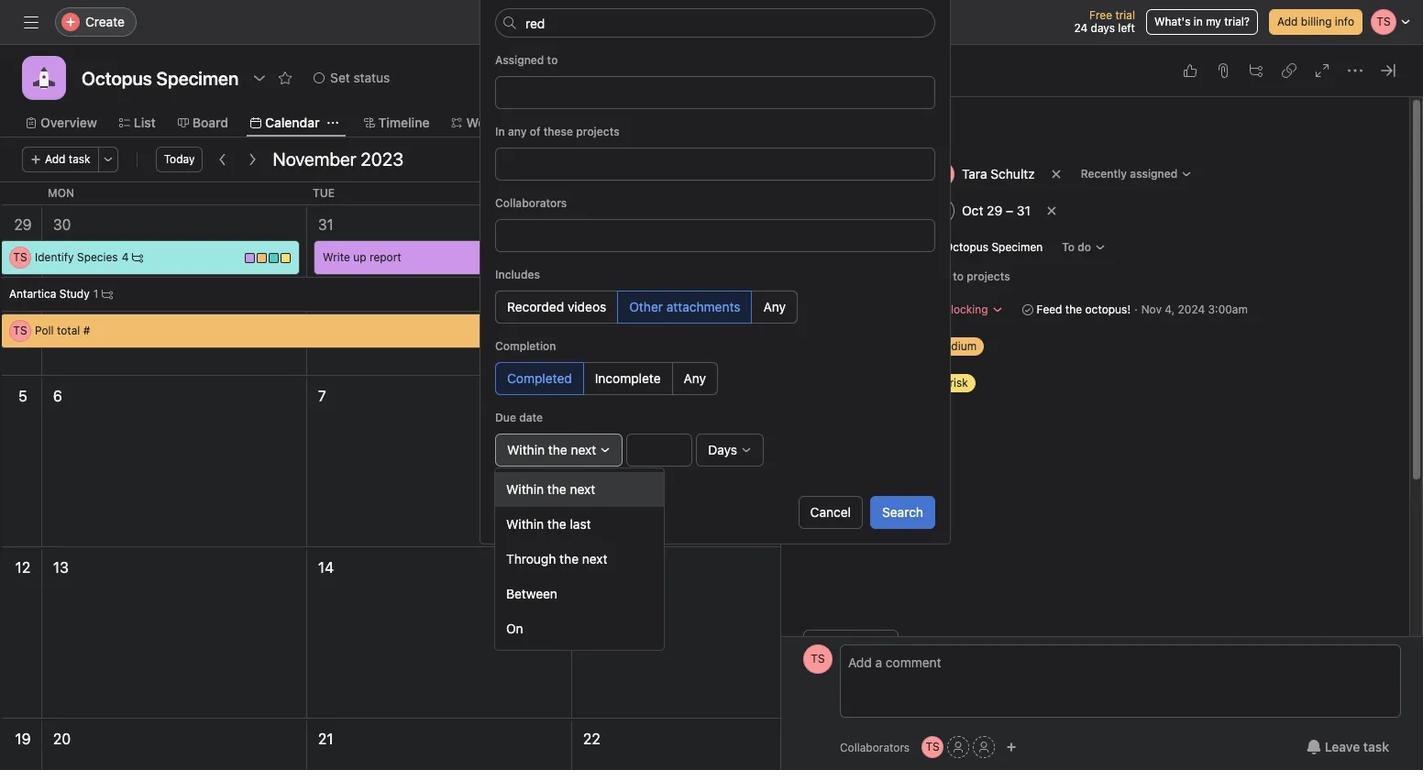 Task type: describe. For each thing, give the bounding box(es) containing it.
1 horizontal spatial ts button
[[922, 736, 944, 758]]

add for add billing info
[[1277, 15, 1298, 28]]

set
[[330, 70, 350, 85]]

videos
[[568, 299, 606, 315]]

what's in my trial?
[[1154, 15, 1250, 28]]

due date inside "main content"
[[803, 205, 850, 218]]

collaborators inside the poll total # dialog
[[840, 741, 910, 754]]

november 2023
[[273, 149, 404, 170]]

board link
[[178, 113, 228, 133]]

antartica
[[9, 287, 56, 301]]

nov 4, 2024 3:00am
[[1141, 303, 1248, 316]]

through the next
[[506, 551, 608, 567]]

more actions for this task image
[[1348, 63, 1363, 78]]

within the next for within the next popup button
[[507, 442, 596, 458]]

set status button
[[306, 65, 398, 91]]

attachments
[[666, 299, 740, 315]]

these
[[544, 125, 573, 138]]

list
[[134, 115, 156, 130]]

days
[[708, 442, 737, 458]]

octopus!
[[1085, 303, 1131, 316]]

any for incomplete
[[684, 370, 706, 386]]

schultz
[[991, 166, 1035, 182]]

add for add to projects
[[929, 270, 950, 283]]

risk
[[950, 376, 968, 390]]

identify species
[[35, 250, 118, 264]]

search inside list box
[[526, 14, 568, 29]]

assigned to
[[495, 53, 558, 67]]

poll total # dialog
[[781, 45, 1423, 770]]

antartica study
[[9, 287, 90, 301]]

0 horizontal spatial 29
[[14, 216, 32, 233]]

completion option group
[[495, 362, 935, 395]]

next month image
[[245, 152, 260, 167]]

trial?
[[1224, 15, 1250, 28]]

calendar link
[[250, 113, 320, 133]]

create button
[[55, 7, 137, 37]]

medium
[[935, 339, 977, 353]]

on
[[506, 621, 523, 636]]

Assigned to text field
[[503, 82, 516, 104]]

days
[[1091, 21, 1115, 35]]

includes
[[495, 268, 540, 282]]

expand sidebar image
[[24, 15, 39, 29]]

oct
[[962, 203, 983, 218]]

31 inside "main content"
[[1017, 203, 1031, 218]]

clear due date image
[[1046, 205, 1057, 216]]

between
[[506, 586, 558, 602]]

status
[[354, 70, 390, 85]]

identify
[[35, 250, 74, 264]]

mark
[[826, 63, 852, 77]]

add to projects
[[929, 270, 1010, 283]]

1 vertical spatial search button
[[870, 496, 935, 529]]

projects
[[803, 241, 846, 255]]

tara schultz button
[[921, 158, 1043, 191]]

november 1
[[583, 216, 662, 233]]

Completed radio
[[495, 362, 584, 395]]

report
[[370, 250, 401, 264]]

recently assigned button
[[1073, 161, 1201, 187]]

1 vertical spatial date
[[519, 411, 543, 425]]

within for within the next popup button
[[507, 442, 545, 458]]

octopus specimen link
[[923, 238, 1050, 257]]

do
[[1078, 240, 1091, 254]]

due inside "main content"
[[803, 205, 824, 218]]

0 vertical spatial projects
[[576, 125, 620, 138]]

free
[[1089, 8, 1112, 22]]

19
[[15, 731, 31, 747]]

cancel
[[810, 504, 851, 520]]

timeline link
[[364, 113, 430, 133]]

0 horizontal spatial ts button
[[803, 645, 833, 674]]

leave task button
[[1295, 731, 1401, 764]]

dashboard link
[[545, 113, 626, 133]]

overview link
[[26, 113, 97, 133]]

20
[[53, 731, 71, 747]]

0 horizontal spatial 31
[[318, 216, 334, 233]]

date inside the poll total # dialog
[[827, 205, 850, 218]]

incomplete
[[595, 370, 661, 386]]

info
[[1335, 15, 1354, 28]]

through
[[506, 551, 556, 567]]

leftcount image
[[102, 289, 113, 300]]

any radio for incomplete
[[672, 362, 718, 395]]

0 vertical spatial 1
[[656, 216, 662, 233]]

add billing info
[[1277, 15, 1354, 28]]

more actions image
[[102, 154, 113, 165]]

copy task link image
[[1282, 63, 1297, 78]]

next for within the next popup button
[[571, 442, 596, 458]]

⌘
[[882, 14, 894, 29]]

the inside popup button
[[548, 442, 567, 458]]

previous month image
[[216, 152, 231, 167]]

my
[[1206, 15, 1221, 28]]

leave task
[[1325, 739, 1389, 755]]

overview
[[40, 115, 97, 130]]

within the last
[[506, 516, 591, 532]]

november for november 1
[[583, 216, 652, 233]]

21
[[318, 731, 333, 747]]

the inside menu item
[[547, 481, 566, 497]]

to for add
[[953, 270, 964, 283]]

write
[[323, 250, 350, 264]]

create
[[85, 14, 125, 29]]

medium button
[[921, 334, 1031, 359]]

cancel button
[[798, 496, 863, 529]]

includes option group
[[495, 291, 935, 324]]

workflow link
[[452, 113, 523, 133]]

tue
[[313, 186, 335, 200]]

#
[[83, 324, 90, 337]]

november for november 2023
[[273, 149, 356, 170]]

within the next button
[[495, 434, 623, 467]]

blocking button
[[921, 297, 1011, 323]]

22
[[583, 731, 600, 747]]

1 vertical spatial due
[[495, 411, 516, 425]]

at risk
[[935, 376, 968, 390]]

in any of these projects
[[495, 125, 620, 138]]

feed
[[1037, 303, 1062, 316]]

today
[[164, 152, 195, 166]]

remove assignee image
[[1051, 169, 1062, 180]]

4
[[122, 250, 129, 264]]

In any of these projects text field
[[503, 153, 516, 175]]

Due date number field
[[627, 434, 693, 467]]

mark complete button
[[803, 58, 912, 83]]

projects inside button
[[967, 270, 1010, 283]]

tara
[[962, 166, 987, 182]]

add task
[[45, 152, 90, 166]]



Task type: vqa. For each thing, say whether or not it's contained in the screenshot.
Calendar link
yes



Task type: locate. For each thing, give the bounding box(es) containing it.
next
[[571, 442, 596, 458], [570, 481, 595, 497], [582, 551, 608, 567]]

0 vertical spatial search button
[[495, 7, 935, 37]]

2
[[848, 216, 857, 233]]

0 horizontal spatial collaborators
[[495, 196, 567, 210]]

add inside button
[[1277, 15, 1298, 28]]

0 vertical spatial to
[[547, 53, 558, 67]]

2 vertical spatial within
[[506, 516, 544, 532]]

ts button
[[803, 645, 833, 674], [922, 736, 944, 758]]

in
[[1194, 15, 1203, 28]]

1 horizontal spatial any radio
[[751, 291, 798, 324]]

Other attachments radio
[[617, 291, 752, 324]]

completion
[[495, 339, 556, 353]]

Any radio
[[751, 291, 798, 324], [672, 362, 718, 395]]

add subtask image
[[1249, 63, 1264, 78]]

tab actions image
[[327, 117, 338, 128]]

date down assignee on the right top of page
[[827, 205, 850, 218]]

0 horizontal spatial projects
[[576, 125, 620, 138]]

1 horizontal spatial add
[[929, 270, 950, 283]]

add to projects button
[[921, 264, 1019, 290]]

25
[[1380, 731, 1397, 747]]

dependencies
[[803, 304, 877, 317]]

rocket image
[[33, 67, 55, 89]]

to for assigned
[[547, 53, 558, 67]]

1 horizontal spatial search
[[882, 504, 923, 520]]

4,
[[1165, 303, 1175, 316]]

1 horizontal spatial date
[[827, 205, 850, 218]]

any
[[508, 125, 527, 138]]

any inside completion option group
[[684, 370, 706, 386]]

within up 'within the next' menu item
[[507, 442, 545, 458]]

show options image
[[252, 71, 267, 85]]

15
[[583, 559, 599, 576]]

list box
[[495, 7, 935, 37]]

1 vertical spatial task
[[1364, 739, 1389, 755]]

set status
[[330, 70, 390, 85]]

Incomplete radio
[[583, 362, 673, 395]]

of
[[530, 125, 541, 138]]

30
[[53, 216, 71, 233]]

due up projects
[[803, 205, 824, 218]]

0 vertical spatial due
[[803, 205, 824, 218]]

1 vertical spatial within
[[506, 481, 544, 497]]

due date down completed radio
[[495, 411, 543, 425]]

octopus
[[945, 240, 989, 254]]

1 vertical spatial next
[[570, 481, 595, 497]]

add down octopus
[[929, 270, 950, 283]]

29 inside the poll total # dialog
[[987, 203, 1003, 218]]

tara schultz
[[962, 166, 1035, 182]]

12
[[15, 559, 30, 576]]

1 horizontal spatial 29
[[987, 203, 1003, 218]]

task right leave at the right bottom of the page
[[1364, 739, 1389, 755]]

other
[[629, 299, 663, 315]]

close details image
[[1381, 63, 1396, 78]]

the up 'within the next' menu item
[[548, 442, 567, 458]]

1 horizontal spatial due date
[[803, 205, 850, 218]]

0 horizontal spatial november
[[273, 149, 356, 170]]

1 horizontal spatial task
[[1364, 739, 1389, 755]]

dashboard
[[560, 115, 626, 130]]

species
[[77, 250, 118, 264]]

next inside menu item
[[570, 481, 595, 497]]

attachments: add a file to this task, poll total # image
[[1216, 63, 1231, 78]]

0 vertical spatial within
[[507, 442, 545, 458]]

0 horizontal spatial to
[[547, 53, 558, 67]]

any radio for other attachments
[[751, 291, 798, 324]]

task for leave task
[[1364, 739, 1389, 755]]

blocking
[[944, 303, 988, 316]]

recorded
[[507, 299, 564, 315]]

any radio right incomplete
[[672, 362, 718, 395]]

0 vertical spatial within the next
[[507, 442, 596, 458]]

next down 'last'
[[582, 551, 608, 567]]

any right incomplete
[[684, 370, 706, 386]]

workflow
[[466, 115, 523, 130]]

0 vertical spatial date
[[827, 205, 850, 218]]

add for add task
[[45, 152, 66, 166]]

0 horizontal spatial 1
[[93, 287, 98, 301]]

1 vertical spatial search
[[882, 504, 923, 520]]

0 vertical spatial any radio
[[751, 291, 798, 324]]

nov
[[1141, 303, 1162, 316]]

octopus specimen
[[945, 240, 1043, 254]]

board
[[192, 115, 228, 130]]

leftcount image
[[132, 252, 143, 263]]

6
[[53, 388, 62, 404]]

list link
[[119, 113, 156, 133]]

write up report
[[323, 250, 401, 264]]

add to starred image
[[278, 71, 293, 85]]

29 left 30
[[14, 216, 32, 233]]

0 horizontal spatial due
[[495, 411, 516, 425]]

1 horizontal spatial collaborators
[[840, 741, 910, 754]]

to
[[547, 53, 558, 67], [953, 270, 964, 283]]

main content
[[781, 97, 1409, 770]]

next inside popup button
[[571, 442, 596, 458]]

1 horizontal spatial 1
[[656, 216, 662, 233]]

31
[[1017, 203, 1031, 218], [318, 216, 334, 233]]

within up within the last
[[506, 481, 544, 497]]

0 vertical spatial task
[[69, 152, 90, 166]]

0 vertical spatial ts button
[[803, 645, 833, 674]]

to right the assigned
[[547, 53, 558, 67]]

november
[[273, 149, 356, 170], [583, 216, 652, 233]]

1 vertical spatial add
[[45, 152, 66, 166]]

1 horizontal spatial november
[[583, 216, 652, 233]]

–
[[1006, 203, 1013, 218]]

0 horizontal spatial any radio
[[672, 362, 718, 395]]

any inside includes 'option group'
[[763, 299, 786, 315]]

0 vertical spatial november
[[273, 149, 356, 170]]

poll
[[35, 324, 54, 337]]

any radio left 'dependencies'
[[751, 291, 798, 324]]

list box containing search
[[495, 7, 935, 37]]

to do button
[[1054, 235, 1114, 260]]

within for 'within the next' menu item
[[506, 481, 544, 497]]

to down octopus
[[953, 270, 964, 283]]

0 horizontal spatial search
[[526, 14, 568, 29]]

main content inside the poll total # dialog
[[781, 97, 1409, 770]]

0 vertical spatial search
[[526, 14, 568, 29]]

projects down octopus specimen link
[[967, 270, 1010, 283]]

add
[[1277, 15, 1298, 28], [45, 152, 66, 166], [929, 270, 950, 283]]

task left more actions icon in the left top of the page
[[69, 152, 90, 166]]

november up 'other'
[[583, 216, 652, 233]]

31 down tue
[[318, 216, 334, 233]]

0 horizontal spatial any
[[684, 370, 706, 386]]

add left billing
[[1277, 15, 1298, 28]]

billing
[[1301, 15, 1332, 28]]

0 horizontal spatial date
[[519, 411, 543, 425]]

1 vertical spatial 1
[[93, 287, 98, 301]]

to inside add to projects button
[[953, 270, 964, 283]]

within the next for 'within the next' menu item
[[506, 481, 595, 497]]

29
[[987, 203, 1003, 218], [14, 216, 32, 233]]

row
[[499, 225, 932, 251]]

complete
[[855, 63, 903, 77]]

within the next up within the last
[[506, 481, 595, 497]]

the up within the last
[[547, 481, 566, 497]]

in
[[495, 125, 505, 138]]

leave
[[1325, 739, 1360, 755]]

projects
[[576, 125, 620, 138], [967, 270, 1010, 283]]

add inside "main content"
[[929, 270, 950, 283]]

due down completed radio
[[495, 411, 516, 425]]

add or remove collaborators image
[[1006, 742, 1017, 753]]

14
[[318, 559, 334, 576]]

mon
[[48, 186, 74, 200]]

ts
[[13, 250, 27, 264], [13, 324, 27, 337], [811, 652, 825, 666], [926, 740, 940, 754]]

recorded videos
[[507, 299, 606, 315]]

0 vertical spatial any
[[763, 299, 786, 315]]

specimen
[[992, 240, 1043, 254]]

None text field
[[77, 61, 243, 94]]

1 horizontal spatial any
[[763, 299, 786, 315]]

1 left leftcount icon
[[93, 287, 98, 301]]

0 vertical spatial next
[[571, 442, 596, 458]]

assigned
[[1130, 167, 1178, 181]]

mark complete
[[826, 63, 903, 77]]

study
[[59, 287, 90, 301]]

7
[[318, 388, 326, 404]]

task inside button
[[69, 152, 90, 166]]

oct 29 – 31
[[962, 203, 1031, 218]]

1 vertical spatial november
[[583, 216, 652, 233]]

1 horizontal spatial projects
[[967, 270, 1010, 283]]

0 vertical spatial collaborators
[[495, 196, 567, 210]]

within the next up 'within the next' menu item
[[507, 442, 596, 458]]

date down completed radio
[[519, 411, 543, 425]]

due date down assignee on the right top of page
[[803, 205, 850, 218]]

1 vertical spatial any radio
[[672, 362, 718, 395]]

13
[[53, 559, 69, 576]]

to
[[1062, 240, 1075, 254]]

1 up 'other'
[[656, 216, 662, 233]]

0 likes. click to like this task image
[[1183, 63, 1198, 78]]

to do
[[1062, 240, 1091, 254]]

within the next inside 'within the next' menu item
[[506, 481, 595, 497]]

what's
[[1154, 15, 1191, 28]]

last
[[570, 516, 591, 532]]

at
[[935, 376, 946, 390]]

within inside menu item
[[506, 481, 544, 497]]

1 vertical spatial ts button
[[922, 736, 944, 758]]

projects right these
[[576, 125, 620, 138]]

search
[[526, 14, 568, 29], [882, 504, 923, 520]]

2 horizontal spatial add
[[1277, 15, 1298, 28]]

2024
[[1178, 303, 1205, 316]]

8
[[583, 388, 592, 404]]

24
[[1074, 21, 1088, 35]]

next for 'within the next' menu item
[[570, 481, 595, 497]]

task for add task
[[69, 152, 90, 166]]

full screen image
[[1315, 63, 1330, 78]]

november up tue
[[273, 149, 356, 170]]

0 vertical spatial add
[[1277, 15, 1298, 28]]

29 left –
[[987, 203, 1003, 218]]

5
[[19, 388, 27, 404]]

assigned
[[495, 53, 544, 67]]

1 vertical spatial due date
[[495, 411, 543, 425]]

left
[[1118, 21, 1135, 35]]

the left 15
[[560, 551, 579, 567]]

recently assigned
[[1081, 167, 1178, 181]]

any for other attachments
[[763, 299, 786, 315]]

add up mon
[[45, 152, 66, 166]]

0 horizontal spatial due date
[[495, 411, 543, 425]]

search button
[[495, 7, 935, 37], [870, 496, 935, 529]]

within inside popup button
[[507, 442, 545, 458]]

Contains the words text field
[[495, 8, 935, 38]]

the inside "main content"
[[1065, 303, 1082, 316]]

next up 'within the next' menu item
[[571, 442, 596, 458]]

search up assigned to
[[526, 14, 568, 29]]

0 horizontal spatial add
[[45, 152, 66, 166]]

2 vertical spatial next
[[582, 551, 608, 567]]

1 horizontal spatial to
[[953, 270, 964, 283]]

1 vertical spatial any
[[684, 370, 706, 386]]

what's in my trial? button
[[1146, 9, 1258, 35]]

fri
[[1108, 186, 1125, 200]]

main content containing tara schultz
[[781, 97, 1409, 770]]

next up 'last'
[[570, 481, 595, 497]]

task
[[69, 152, 90, 166], [1364, 739, 1389, 755]]

the left 'last'
[[547, 516, 566, 532]]

0 vertical spatial due date
[[803, 205, 850, 218]]

task inside button
[[1364, 739, 1389, 755]]

31 right –
[[1017, 203, 1031, 218]]

the
[[1065, 303, 1082, 316], [548, 442, 567, 458], [547, 481, 566, 497], [547, 516, 566, 532], [560, 551, 579, 567]]

2 vertical spatial add
[[929, 270, 950, 283]]

trial
[[1115, 8, 1135, 22]]

feed the octopus!
[[1037, 303, 1131, 316]]

1 horizontal spatial 31
[[1017, 203, 1031, 218]]

add billing info button
[[1269, 9, 1363, 35]]

recently
[[1081, 167, 1127, 181]]

within the next menu item
[[495, 472, 664, 507]]

23
[[848, 731, 866, 747]]

days button
[[696, 434, 764, 467]]

1 vertical spatial to
[[953, 270, 964, 283]]

search right cancel
[[882, 504, 923, 520]]

any left 'dependencies'
[[763, 299, 786, 315]]

within the next inside within the next popup button
[[507, 442, 596, 458]]

the right feed
[[1065, 303, 1082, 316]]

1 horizontal spatial due
[[803, 205, 824, 218]]

Task Name text field
[[790, 108, 1387, 150]]

1 vertical spatial projects
[[967, 270, 1010, 283]]

within up through at the left
[[506, 516, 544, 532]]

Recorded videos radio
[[495, 291, 618, 324]]

0 horizontal spatial task
[[69, 152, 90, 166]]

1 vertical spatial collaborators
[[840, 741, 910, 754]]

1 vertical spatial within the next
[[506, 481, 595, 497]]



